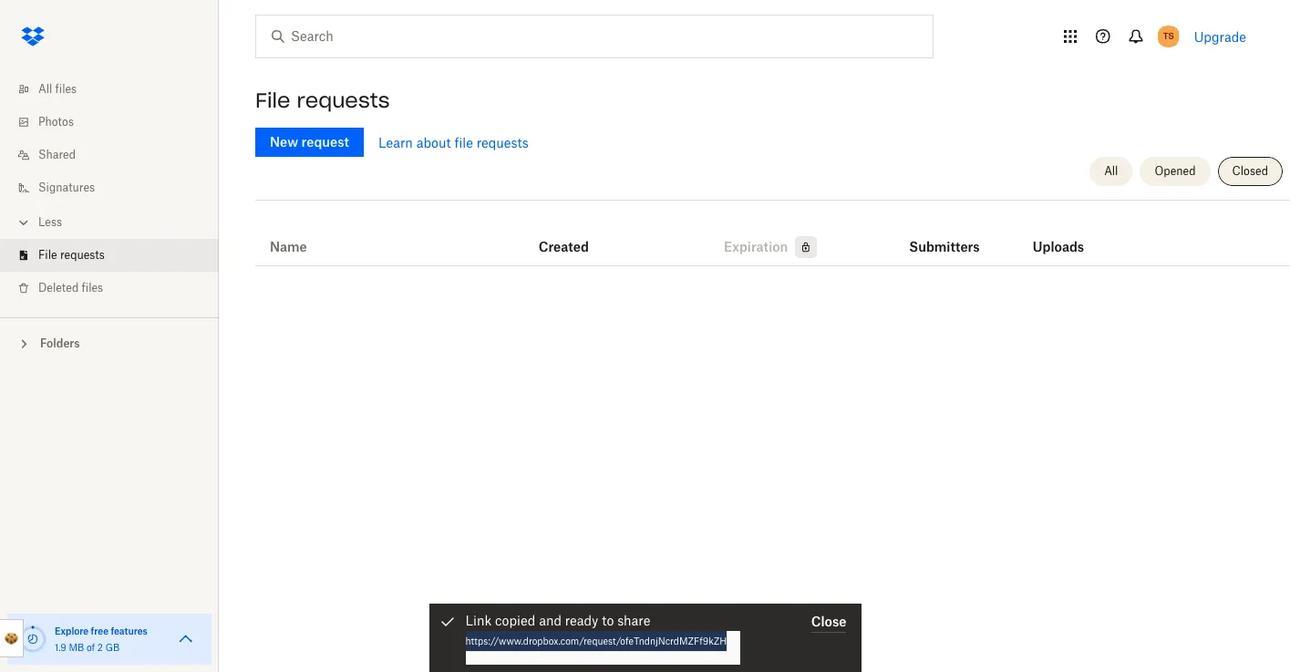 Task type: describe. For each thing, give the bounding box(es) containing it.
all for all
[[1105, 164, 1119, 178]]

new request
[[270, 134, 349, 150]]

2
[[97, 642, 103, 653]]

1 vertical spatial requests
[[477, 135, 529, 150]]

close
[[812, 614, 847, 629]]

all for all files
[[38, 82, 52, 96]]

list containing all files
[[0, 62, 219, 317]]

ready
[[565, 613, 599, 629]]

folders button
[[0, 329, 219, 357]]

mb
[[69, 642, 84, 653]]

less
[[38, 215, 62, 229]]

alert containing link copied and ready to share
[[429, 604, 862, 672]]

deleted files link
[[15, 272, 219, 305]]

new
[[270, 134, 298, 150]]

dropbox image
[[15, 18, 51, 55]]

folders
[[40, 337, 80, 350]]

to
[[602, 613, 614, 629]]

of
[[87, 642, 95, 653]]

signatures
[[38, 181, 95, 194]]

2 column header from the left
[[1034, 214, 1107, 258]]

created button
[[539, 236, 589, 258]]

created
[[539, 239, 589, 255]]

learn about file requests
[[379, 135, 529, 150]]

1 horizontal spatial requests
[[297, 88, 390, 113]]

photos link
[[15, 106, 219, 139]]

and
[[539, 613, 562, 629]]

file inside "list item"
[[38, 248, 57, 262]]

name
[[270, 239, 307, 255]]

request
[[302, 134, 349, 150]]

upgrade link
[[1195, 29, 1247, 44]]

learn about file requests link
[[379, 135, 529, 150]]

ts
[[1164, 30, 1175, 42]]

explore free features 1.9 mb of 2 gb
[[55, 626, 148, 653]]

photos
[[38, 115, 74, 129]]

0 vertical spatial file
[[255, 88, 291, 113]]

opened
[[1155, 164, 1197, 178]]

file requests link
[[15, 239, 219, 272]]

new request button
[[255, 128, 364, 157]]

gb
[[106, 642, 120, 653]]

free
[[91, 626, 109, 637]]



Task type: locate. For each thing, give the bounding box(es) containing it.
0 horizontal spatial all
[[38, 82, 52, 96]]

0 vertical spatial requests
[[297, 88, 390, 113]]

shared link
[[15, 139, 219, 172]]

requests
[[297, 88, 390, 113], [477, 135, 529, 150], [60, 248, 105, 262]]

files right deleted
[[82, 281, 103, 295]]

2 vertical spatial requests
[[60, 248, 105, 262]]

file up 'new'
[[255, 88, 291, 113]]

file
[[255, 88, 291, 113], [38, 248, 57, 262]]

link copied and ready to share https://www.dropbox.com/request/ofetndnjncrdmzff9kzh
[[466, 613, 727, 647]]

1 horizontal spatial files
[[82, 281, 103, 295]]

file requests up request
[[255, 88, 390, 113]]

file down less
[[38, 248, 57, 262]]

0 horizontal spatial column header
[[910, 214, 983, 258]]

less image
[[15, 213, 33, 232]]

all inside 'link'
[[38, 82, 52, 96]]

closed button
[[1219, 157, 1284, 186]]

close button
[[812, 611, 847, 633]]

0 vertical spatial file requests
[[255, 88, 390, 113]]

explore
[[55, 626, 89, 637]]

1 horizontal spatial file
[[255, 88, 291, 113]]

alert
[[429, 604, 862, 672]]

signatures link
[[15, 172, 219, 204]]

1 vertical spatial all
[[1105, 164, 1119, 178]]

requests inside "list item"
[[60, 248, 105, 262]]

file
[[455, 135, 473, 150]]

files up photos
[[55, 82, 77, 96]]

about
[[417, 135, 451, 150]]

row containing name
[[255, 207, 1291, 266]]

0 vertical spatial files
[[55, 82, 77, 96]]

column header
[[910, 214, 983, 258], [1034, 214, 1107, 258]]

files for deleted files
[[82, 281, 103, 295]]

1 vertical spatial files
[[82, 281, 103, 295]]

0 horizontal spatial file
[[38, 248, 57, 262]]

pro trial element
[[789, 236, 818, 258]]

0 horizontal spatial file requests
[[38, 248, 105, 262]]

files
[[55, 82, 77, 96], [82, 281, 103, 295]]

1 vertical spatial file
[[38, 248, 57, 262]]

2 horizontal spatial requests
[[477, 135, 529, 150]]

row
[[255, 207, 1291, 266]]

file requests list item
[[0, 239, 219, 272]]

1.9
[[55, 642, 66, 653]]

1 vertical spatial file requests
[[38, 248, 105, 262]]

features
[[111, 626, 148, 637]]

0 vertical spatial all
[[38, 82, 52, 96]]

file requests
[[255, 88, 390, 113], [38, 248, 105, 262]]

1 horizontal spatial file requests
[[255, 88, 390, 113]]

Search text field
[[291, 26, 896, 47]]

0 horizontal spatial files
[[55, 82, 77, 96]]

requests up deleted files at the left top
[[60, 248, 105, 262]]

share
[[618, 613, 651, 629]]

shared
[[38, 148, 76, 161]]

upgrade
[[1195, 29, 1247, 44]]

all up photos
[[38, 82, 52, 96]]

deleted files
[[38, 281, 103, 295]]

requests up request
[[297, 88, 390, 113]]

1 column header from the left
[[910, 214, 983, 258]]

all left opened
[[1105, 164, 1119, 178]]

files inside 'link'
[[55, 82, 77, 96]]

all button
[[1090, 157, 1134, 186]]

0 horizontal spatial requests
[[60, 248, 105, 262]]

closed
[[1233, 164, 1269, 178]]

all files link
[[15, 73, 219, 106]]

opened button
[[1141, 157, 1211, 186]]

learn
[[379, 135, 413, 150]]

file requests up deleted files at the left top
[[38, 248, 105, 262]]

deleted
[[38, 281, 79, 295]]

all
[[38, 82, 52, 96], [1105, 164, 1119, 178]]

1 horizontal spatial all
[[1105, 164, 1119, 178]]

file requests inside "list item"
[[38, 248, 105, 262]]

ts button
[[1155, 22, 1184, 51]]

requests right file
[[477, 135, 529, 150]]

files for all files
[[55, 82, 77, 96]]

all inside button
[[1105, 164, 1119, 178]]

https://www.dropbox.com/request/ofetndnjncrdmzff9kzh
[[466, 636, 727, 647]]

link
[[466, 613, 492, 629]]

1 horizontal spatial column header
[[1034, 214, 1107, 258]]

all files
[[38, 82, 77, 96]]

copied
[[495, 613, 536, 629]]

quota usage element
[[18, 625, 47, 654]]

list
[[0, 62, 219, 317]]



Task type: vqa. For each thing, say whether or not it's contained in the screenshot.
the metadata
no



